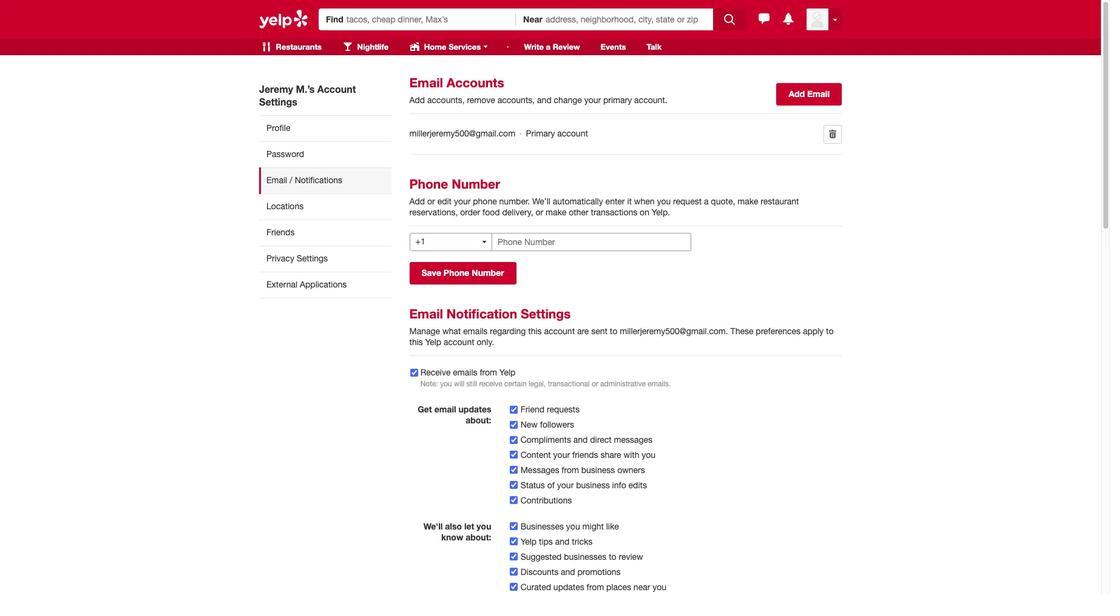 Task type: describe. For each thing, give the bounding box(es) containing it.
write a review
[[524, 42, 580, 52]]

or inside the receive emails from yelp note: you will still receive certain legal, transactional or administrative emails.
[[592, 380, 599, 388]]

content
[[521, 450, 551, 460]]

compliments
[[521, 435, 571, 445]]

get
[[418, 404, 432, 415]]

tricks
[[572, 537, 593, 547]]

accounts
[[447, 75, 504, 90]]

0 horizontal spatial or
[[428, 197, 435, 206]]

friends
[[267, 228, 295, 237]]

your down compliments
[[554, 450, 570, 460]]

restaurants
[[274, 42, 322, 52]]

phone inside button
[[444, 268, 470, 278]]

are
[[577, 327, 589, 336]]

messages from business owners
[[521, 466, 645, 475]]

0 vertical spatial this
[[528, 327, 542, 336]]

and up friends
[[574, 435, 588, 445]]

profile link
[[259, 115, 391, 141]]

events
[[601, 42, 626, 52]]

still
[[467, 380, 477, 388]]

email
[[435, 404, 456, 415]]

1 accounts, from the left
[[428, 95, 465, 105]]

contributions
[[521, 496, 572, 506]]

about: inside get email updates about:
[[466, 415, 492, 426]]

like
[[606, 522, 619, 532]]

discounts
[[521, 568, 559, 577]]

content your friends share with you
[[521, 450, 656, 460]]

2 horizontal spatial yelp
[[521, 537, 537, 547]]

you right near
[[653, 583, 667, 592]]

1 vertical spatial business
[[576, 481, 610, 490]]

remove
[[467, 95, 495, 105]]

account
[[317, 83, 356, 95]]

external
[[267, 280, 298, 290]]

new followers
[[521, 420, 574, 430]]

from for updates
[[587, 583, 604, 592]]

events link
[[592, 39, 635, 55]]

friends
[[573, 450, 598, 460]]

primary
[[526, 129, 555, 139]]

emails.
[[648, 380, 671, 388]]

certain
[[505, 380, 527, 388]]

email / notifications
[[267, 175, 342, 185]]

know
[[441, 532, 464, 543]]

1 vertical spatial millerjeremy500@gmail.com
[[620, 327, 726, 336]]

when
[[634, 197, 655, 206]]

you right with on the bottom right
[[642, 450, 656, 460]]

notifications image
[[782, 11, 796, 26]]

add for phone number
[[410, 197, 425, 206]]

discounts and promotions
[[521, 568, 621, 577]]

status
[[521, 481, 545, 490]]

add email
[[789, 89, 830, 99]]

quote,
[[711, 197, 736, 206]]

applications
[[300, 280, 347, 290]]

note:
[[421, 380, 438, 388]]

near
[[634, 583, 651, 592]]

we'll
[[533, 197, 551, 206]]

.
[[726, 327, 729, 336]]

on
[[640, 208, 650, 217]]

you up tricks
[[566, 522, 580, 532]]

automatically
[[553, 197, 603, 206]]

1 vertical spatial account
[[544, 327, 575, 336]]

food
[[483, 208, 500, 217]]

password link
[[259, 141, 391, 168]]

locations link
[[259, 194, 391, 220]]

nightlife link
[[333, 39, 398, 55]]

businesses
[[564, 552, 607, 562]]

home
[[424, 42, 447, 52]]

near
[[523, 14, 543, 24]]

email accounts add accounts, remove accounts, and change your primary account.
[[410, 75, 668, 105]]

emails inside the receive emails from yelp note: you will still receive certain legal, transactional or administrative emails.
[[453, 368, 478, 378]]

talk
[[647, 42, 662, 52]]

email for email notification settings
[[410, 307, 443, 322]]

number inside phone number add or edit your phone number. we'll automatically enter it when you request a quote, make restaurant reservations, order food delivery, or make other transactions on yelp.
[[452, 177, 501, 192]]

other
[[569, 208, 589, 217]]

review
[[553, 42, 580, 52]]

edit
[[438, 197, 452, 206]]

about: inside "we'll also let you know about:"
[[466, 532, 492, 543]]

write a review link
[[515, 39, 589, 55]]

you inside "we'll also let you know about:"
[[477, 521, 492, 532]]

status of your business info edits
[[521, 481, 647, 490]]

0 vertical spatial account
[[558, 129, 588, 139]]

only.
[[477, 337, 494, 347]]

might
[[583, 522, 604, 532]]

save
[[422, 268, 441, 278]]

direct
[[590, 435, 612, 445]]

apply
[[803, 327, 824, 336]]

of
[[548, 481, 555, 490]]

transactions
[[591, 208, 638, 217]]

Find field
[[347, 13, 509, 26]]

1 vertical spatial make
[[546, 208, 567, 217]]

you inside phone number add or edit your phone number. we'll automatically enter it when you request a quote, make restaurant reservations, order food delivery, or make other transactions on yelp.
[[657, 197, 671, 206]]

home services
[[422, 42, 483, 52]]

friends link
[[259, 220, 391, 246]]

what
[[443, 327, 461, 336]]

yelp inside . these preferences apply to this yelp account only.
[[425, 337, 442, 347]]

order
[[460, 208, 480, 217]]

from for emails
[[480, 368, 497, 378]]

restaurants link
[[252, 39, 331, 55]]

reservations,
[[410, 208, 458, 217]]

save phone number
[[422, 268, 504, 278]]

and inside email accounts add accounts, remove accounts, and change your primary account.
[[537, 95, 552, 105]]

preferences
[[756, 327, 801, 336]]

settings inside "jeremy m.'s account settings"
[[259, 96, 297, 107]]

account inside . these preferences apply to this yelp account only.
[[444, 337, 475, 347]]

with
[[624, 450, 640, 460]]

receive emails from yelp note: you will still receive certain legal, transactional or administrative emails.
[[421, 368, 671, 388]]

notifications element
[[782, 11, 796, 26]]

owners
[[618, 466, 645, 475]]

also
[[445, 521, 462, 532]]



Task type: vqa. For each thing, say whether or not it's contained in the screenshot.
top 'emails'
yes



Task type: locate. For each thing, give the bounding box(es) containing it.
menu bar
[[252, 39, 501, 55], [503, 39, 671, 55]]

home services link
[[400, 39, 501, 55]]

notification
[[447, 307, 517, 322]]

jeremy m. image
[[807, 9, 829, 30]]

info
[[612, 481, 626, 490]]

0 horizontal spatial this
[[410, 337, 423, 347]]

review
[[619, 552, 643, 562]]

request
[[674, 197, 702, 206]]

2 about: from the top
[[466, 532, 492, 543]]

your inside email accounts add accounts, remove accounts, and change your primary account.
[[585, 95, 601, 105]]

add inside email accounts add accounts, remove accounts, and change your primary account.
[[410, 95, 425, 105]]

and down suggested businesses to review
[[561, 568, 575, 577]]

restaurant
[[761, 197, 799, 206]]

we'll also let you know about:
[[424, 521, 492, 543]]

1 horizontal spatial this
[[528, 327, 542, 336]]

address, neighborhood, city, state or zip field
[[546, 13, 706, 26]]

you right let
[[477, 521, 492, 532]]

2 horizontal spatial from
[[587, 583, 604, 592]]

will
[[454, 380, 465, 388]]

notifications
[[295, 175, 342, 185]]

or up reservations,
[[428, 197, 435, 206]]

0 horizontal spatial updates
[[459, 404, 492, 415]]

delivery,
[[502, 208, 534, 217]]

transactional
[[548, 380, 590, 388]]

1 horizontal spatial accounts,
[[498, 95, 535, 105]]

2 horizontal spatial or
[[592, 380, 599, 388]]

tips
[[539, 537, 553, 547]]

a left quote,
[[704, 197, 709, 206]]

millerjeremy500@gmail.com down remove
[[410, 129, 516, 139]]

primary
[[604, 95, 632, 105]]

updates
[[459, 404, 492, 415], [554, 583, 585, 592]]

regarding
[[490, 327, 526, 336]]

account left are
[[544, 327, 575, 336]]

from inside the receive emails from yelp note: you will still receive certain legal, transactional or administrative emails.
[[480, 368, 497, 378]]

1 vertical spatial number
[[472, 268, 504, 278]]

0 vertical spatial make
[[738, 197, 759, 206]]

2 vertical spatial from
[[587, 583, 604, 592]]

add inside phone number add or edit your phone number. we'll automatically enter it when you request a quote, make restaurant reservations, order food delivery, or make other transactions on yelp.
[[410, 197, 425, 206]]

0 horizontal spatial menu bar
[[252, 39, 501, 55]]

make down we'll
[[546, 208, 567, 217]]

1 vertical spatial a
[[704, 197, 709, 206]]

millerjeremy500@gmail.com up emails.
[[620, 327, 726, 336]]

2 accounts, from the left
[[498, 95, 535, 105]]

a inside menu bar
[[546, 42, 551, 52]]

external applications link
[[259, 272, 391, 299]]

business down messages from business owners
[[576, 481, 610, 490]]

to left "review"
[[609, 552, 617, 562]]

administrative
[[601, 380, 646, 388]]

add email link
[[777, 83, 842, 106]]

you left will
[[440, 380, 452, 388]]

receive
[[421, 368, 451, 378]]

email for email / notifications
[[267, 175, 287, 185]]

or right the transactional in the bottom of the page
[[592, 380, 599, 388]]

0 vertical spatial yelp
[[425, 337, 442, 347]]

updates down still
[[459, 404, 492, 415]]

None checkbox
[[410, 369, 418, 377], [510, 421, 518, 429], [510, 451, 518, 459], [510, 467, 518, 475], [510, 482, 518, 490], [510, 497, 518, 505], [510, 538, 518, 546], [410, 369, 418, 377], [510, 421, 518, 429], [510, 451, 518, 459], [510, 467, 518, 475], [510, 482, 518, 490], [510, 497, 518, 505], [510, 538, 518, 546]]

number
[[452, 177, 501, 192], [472, 268, 504, 278]]

2 vertical spatial account
[[444, 337, 475, 347]]

1 vertical spatial phone
[[444, 268, 470, 278]]

settings inside the privacy settings link
[[297, 254, 328, 263]]

sent
[[592, 327, 608, 336]]

edits
[[629, 481, 647, 490]]

yelp up certain
[[500, 368, 516, 378]]

number up email notification settings in the bottom of the page
[[472, 268, 504, 278]]

get email updates about:
[[418, 404, 492, 426]]

1 about: from the top
[[466, 415, 492, 426]]

1 horizontal spatial updates
[[554, 583, 585, 592]]

share
[[601, 450, 622, 460]]

0 horizontal spatial yelp
[[425, 337, 442, 347]]

curated
[[521, 583, 551, 592]]

curated updates from places near you
[[521, 583, 667, 592]]

new
[[521, 420, 538, 430]]

businesses you might like
[[521, 522, 619, 532]]

updates down discounts and promotions
[[554, 583, 585, 592]]

make
[[738, 197, 759, 206], [546, 208, 567, 217]]

0 vertical spatial about:
[[466, 415, 492, 426]]

email inside email accounts add accounts, remove accounts, and change your primary account.
[[410, 75, 443, 90]]

2 vertical spatial or
[[592, 380, 599, 388]]

places
[[607, 583, 632, 592]]

a right write
[[546, 42, 551, 52]]

0 vertical spatial phone
[[410, 177, 448, 192]]

0 horizontal spatial a
[[546, 42, 551, 52]]

0 vertical spatial or
[[428, 197, 435, 206]]

receive
[[479, 380, 503, 388]]

messages element
[[757, 11, 772, 26]]

to right apply
[[826, 327, 834, 336]]

0 vertical spatial from
[[480, 368, 497, 378]]

your up order
[[454, 197, 471, 206]]

2 vertical spatial settings
[[521, 307, 571, 322]]

email / notifications link
[[259, 168, 391, 194]]

profile
[[267, 123, 291, 133]]

emails up will
[[453, 368, 478, 378]]

1 horizontal spatial menu bar
[[503, 39, 671, 55]]

to inside . these preferences apply to this yelp account only.
[[826, 327, 834, 336]]

from up status of your business info edits
[[562, 466, 579, 475]]

manage
[[410, 327, 440, 336]]

2 vertical spatial yelp
[[521, 537, 537, 547]]

primary account
[[526, 129, 588, 139]]

settings down jeremy
[[259, 96, 297, 107]]

number up the phone
[[452, 177, 501, 192]]

accounts, right remove
[[498, 95, 535, 105]]

menu bar containing write a review
[[503, 39, 671, 55]]

yelp down manage
[[425, 337, 442, 347]]

business down content your friends share with you
[[582, 466, 615, 475]]

None field
[[347, 13, 509, 26]]

from up receive
[[480, 368, 497, 378]]

none search field containing find
[[319, 5, 748, 30]]

0 vertical spatial a
[[546, 42, 551, 52]]

0 horizontal spatial accounts,
[[428, 95, 465, 105]]

account.
[[635, 95, 668, 105]]

privacy settings
[[267, 254, 328, 263]]

0 vertical spatial updates
[[459, 404, 492, 415]]

to right sent
[[610, 327, 618, 336]]

1 vertical spatial or
[[536, 208, 544, 217]]

1 horizontal spatial make
[[738, 197, 759, 206]]

0 vertical spatial millerjeremy500@gmail.com
[[410, 129, 516, 139]]

businesses
[[521, 522, 564, 532]]

let
[[464, 521, 475, 532]]

0 vertical spatial number
[[452, 177, 501, 192]]

legal,
[[529, 380, 546, 388]]

1 horizontal spatial from
[[562, 466, 579, 475]]

save phone number button
[[410, 262, 517, 285]]

this
[[528, 327, 542, 336], [410, 337, 423, 347]]

suggested businesses to review
[[521, 552, 643, 562]]

add for email accounts
[[410, 95, 425, 105]]

about: down still
[[466, 415, 492, 426]]

0 horizontal spatial from
[[480, 368, 497, 378]]

messages image
[[757, 11, 772, 26]]

1 horizontal spatial yelp
[[500, 368, 516, 378]]

1 horizontal spatial a
[[704, 197, 709, 206]]

or down we'll
[[536, 208, 544, 217]]

None checkbox
[[510, 406, 518, 414], [510, 436, 518, 444], [510, 523, 518, 531], [510, 553, 518, 561], [510, 569, 518, 577], [510, 584, 518, 592], [510, 406, 518, 414], [510, 436, 518, 444], [510, 523, 518, 531], [510, 553, 518, 561], [510, 569, 518, 577], [510, 584, 518, 592]]

1 horizontal spatial or
[[536, 208, 544, 217]]

it
[[628, 197, 632, 206]]

yelp inside the receive emails from yelp note: you will still receive certain legal, transactional or administrative emails.
[[500, 368, 516, 378]]

to
[[610, 327, 618, 336], [826, 327, 834, 336], [609, 552, 617, 562]]

and left change
[[537, 95, 552, 105]]

a inside phone number add or edit your phone number. we'll automatically enter it when you request a quote, make restaurant reservations, order food delivery, or make other transactions on yelp.
[[704, 197, 709, 206]]

followers
[[540, 420, 574, 430]]

settings up the external applications
[[297, 254, 328, 263]]

you
[[657, 197, 671, 206], [440, 380, 452, 388], [642, 450, 656, 460], [477, 521, 492, 532], [566, 522, 580, 532], [653, 583, 667, 592]]

0 vertical spatial business
[[582, 466, 615, 475]]

find
[[326, 14, 344, 24]]

1 menu bar from the left
[[252, 39, 501, 55]]

account right primary
[[558, 129, 588, 139]]

settings up manage what emails regarding this account are sent to millerjeremy500@gmail.com
[[521, 307, 571, 322]]

email for email accounts add accounts, remove accounts, and change your primary account.
[[410, 75, 443, 90]]

jeremy
[[259, 83, 293, 95]]

friend
[[521, 405, 545, 415]]

this inside . these preferences apply to this yelp account only.
[[410, 337, 423, 347]]

from down 'promotions'
[[587, 583, 604, 592]]

account
[[558, 129, 588, 139], [544, 327, 575, 336], [444, 337, 475, 347]]

emails up only.
[[463, 327, 488, 336]]

and right tips
[[555, 537, 570, 547]]

your right change
[[585, 95, 601, 105]]

this right the regarding
[[528, 327, 542, 336]]

friend requests
[[521, 405, 580, 415]]

phone inside phone number add or edit your phone number. we'll automatically enter it when you request a quote, make restaurant reservations, order food delivery, or make other transactions on yelp.
[[410, 177, 448, 192]]

external applications
[[267, 280, 347, 290]]

Phone Number text field
[[492, 233, 691, 251]]

1 vertical spatial yelp
[[500, 368, 516, 378]]

1 vertical spatial settings
[[297, 254, 328, 263]]

1 horizontal spatial millerjeremy500@gmail.com
[[620, 327, 726, 336]]

promotions
[[578, 568, 621, 577]]

0 horizontal spatial make
[[546, 208, 567, 217]]

account down what
[[444, 337, 475, 347]]

yelp left tips
[[521, 537, 537, 547]]

1 vertical spatial updates
[[554, 583, 585, 592]]

jeremy m.'s account settings
[[259, 83, 356, 107]]

suggested
[[521, 552, 562, 562]]

privacy settings link
[[259, 246, 391, 272]]

updates inside get email updates about:
[[459, 404, 492, 415]]

you up yelp.
[[657, 197, 671, 206]]

yelp tips and tricks
[[521, 537, 593, 547]]

this down manage
[[410, 337, 423, 347]]

phone
[[410, 177, 448, 192], [444, 268, 470, 278]]

phone up edit
[[410, 177, 448, 192]]

0 vertical spatial emails
[[463, 327, 488, 336]]

menu bar containing restaurants
[[252, 39, 501, 55]]

0 horizontal spatial millerjeremy500@gmail.com
[[410, 129, 516, 139]]

talk link
[[638, 39, 671, 55]]

services
[[449, 42, 481, 52]]

1 vertical spatial emails
[[453, 368, 478, 378]]

write
[[524, 42, 544, 52]]

1 vertical spatial this
[[410, 337, 423, 347]]

1 vertical spatial from
[[562, 466, 579, 475]]

1 vertical spatial about:
[[466, 532, 492, 543]]

locations
[[267, 202, 304, 211]]

about:
[[466, 415, 492, 426], [466, 532, 492, 543]]

2 menu bar from the left
[[503, 39, 671, 55]]

requests
[[547, 405, 580, 415]]

business
[[582, 466, 615, 475], [576, 481, 610, 490]]

accounts, down accounts
[[428, 95, 465, 105]]

0 vertical spatial settings
[[259, 96, 297, 107]]

your right the of
[[557, 481, 574, 490]]

privacy
[[267, 254, 294, 263]]

number inside button
[[472, 268, 504, 278]]

yelp
[[425, 337, 442, 347], [500, 368, 516, 378], [521, 537, 537, 547]]

about: down let
[[466, 532, 492, 543]]

phone right save
[[444, 268, 470, 278]]

enter
[[606, 197, 625, 206]]

your inside phone number add or edit your phone number. we'll automatically enter it when you request a quote, make restaurant reservations, order food delivery, or make other transactions on yelp.
[[454, 197, 471, 206]]

millerjeremy500@gmail.com
[[410, 129, 516, 139], [620, 327, 726, 336]]

you inside the receive emails from yelp note: you will still receive certain legal, transactional or administrative emails.
[[440, 380, 452, 388]]

password
[[267, 149, 304, 159]]

add
[[789, 89, 805, 99], [410, 95, 425, 105], [410, 197, 425, 206]]

None search field
[[319, 5, 748, 30]]

make right quote,
[[738, 197, 759, 206]]



